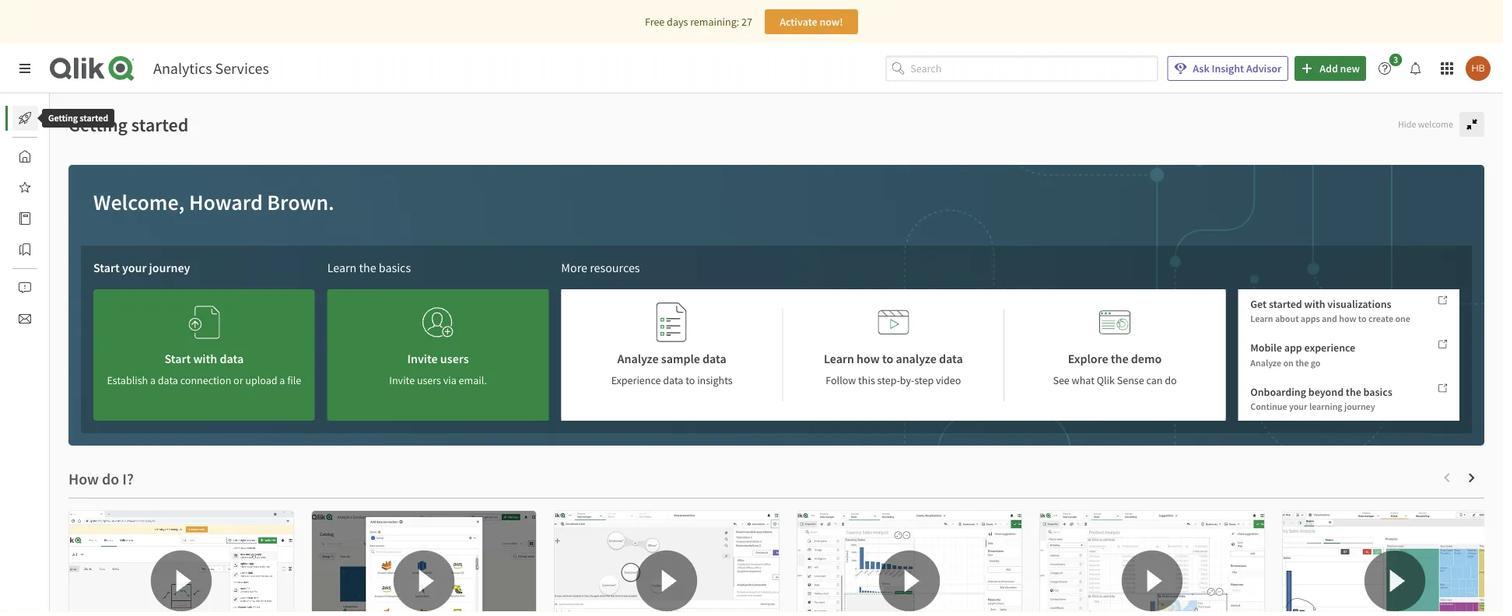 Task type: describe. For each thing, give the bounding box(es) containing it.
free
[[645, 15, 665, 29]]

mobile
[[1251, 341, 1283, 355]]

data up insights
[[703, 351, 727, 367]]

add new
[[1320, 61, 1361, 76]]

email.
[[459, 374, 487, 388]]

qlik
[[1097, 374, 1115, 388]]

start with data image
[[189, 302, 220, 343]]

explore the demo image
[[1100, 302, 1131, 343]]

welcome, howard brown.
[[93, 189, 335, 216]]

welcome
[[1419, 118, 1454, 130]]

learning
[[1310, 401, 1343, 413]]

27
[[742, 15, 753, 29]]

data down sample
[[663, 374, 684, 388]]

activate now!
[[780, 15, 844, 29]]

howard brown image
[[1466, 56, 1491, 81]]

analyze inside 'analyze sample data experience data to insights'
[[618, 351, 659, 367]]

add
[[1320, 61, 1339, 76]]

about
[[1276, 313, 1299, 325]]

learn how to analyze data image
[[878, 302, 909, 343]]

add new button
[[1295, 56, 1367, 81]]

3
[[1394, 54, 1399, 66]]

visualizations
[[1328, 297, 1392, 311]]

open sidebar menu image
[[19, 62, 31, 75]]

create
[[1369, 313, 1394, 325]]

home image
[[19, 150, 31, 163]]

sample
[[661, 351, 700, 367]]

what
[[1072, 374, 1095, 388]]

connection
[[180, 374, 231, 388]]

how inside learn how to analyze data follow this step-by-step video
[[857, 351, 880, 367]]

new
[[1341, 61, 1361, 76]]

advisor
[[1247, 61, 1282, 76]]

collections image
[[19, 244, 31, 256]]

0 vertical spatial users
[[440, 351, 469, 367]]

analyze sample data image
[[657, 302, 688, 343]]

with inside start with data establish a data connection or upload a file
[[193, 351, 217, 367]]

analyze sample data experience data to insights
[[612, 351, 733, 388]]

hide
[[1399, 118, 1417, 130]]

home
[[50, 149, 77, 163]]

free days remaining: 27
[[645, 15, 753, 29]]

0 horizontal spatial your
[[122, 260, 147, 276]]

alerts image
[[19, 282, 31, 294]]

or
[[234, 374, 243, 388]]

welcome, howard brown. main content
[[50, 93, 1504, 613]]

one
[[1396, 313, 1411, 325]]

this
[[859, 374, 876, 388]]

experience
[[1305, 341, 1356, 355]]

how do i define data associations? image
[[555, 511, 779, 613]]

see
[[1054, 374, 1070, 388]]

and
[[1323, 313, 1338, 325]]

how do i interact with visualizations? image
[[1284, 511, 1504, 613]]

getting started tooltip
[[31, 109, 125, 128]]

home link
[[12, 144, 77, 169]]

services
[[215, 59, 269, 78]]

invite users invite users via email.
[[389, 351, 487, 388]]

started inside 'get started with visualizations learn about apps and how to create one'
[[1270, 297, 1303, 311]]

Search text field
[[911, 56, 1158, 81]]

experience
[[612, 374, 661, 388]]

the inside onboarding beyond the basics continue your learning journey
[[1346, 385, 1362, 399]]

navigation pane element
[[0, 100, 85, 338]]

continue
[[1251, 401, 1288, 413]]

analytics
[[153, 59, 212, 78]]

catalog link
[[12, 206, 85, 231]]

invite users image
[[423, 302, 454, 343]]

how do i use the chart suggestions toggle? image
[[1041, 511, 1265, 613]]

searchbar element
[[886, 56, 1158, 81]]

how do i create an app? image
[[69, 511, 293, 613]]

analyze inside mobile app experience analyze on the go
[[1251, 357, 1282, 369]]

can
[[1147, 374, 1163, 388]]

demo
[[1132, 351, 1162, 367]]

how do i create a visualization? image
[[798, 511, 1022, 613]]

start for your
[[93, 260, 120, 276]]

0 horizontal spatial journey
[[149, 260, 190, 276]]

step
[[915, 374, 934, 388]]

howard
[[189, 189, 263, 216]]

favorites image
[[19, 181, 31, 194]]

go
[[1311, 357, 1321, 369]]

ask insight advisor
[[1193, 61, 1282, 76]]

start with data establish a data connection or upload a file
[[107, 351, 301, 388]]

more
[[561, 260, 588, 276]]



Task type: locate. For each thing, give the bounding box(es) containing it.
analytics services
[[153, 59, 269, 78]]

a right establish
[[150, 374, 156, 388]]

to down visualizations
[[1359, 313, 1367, 325]]

catalog
[[50, 212, 85, 226]]

onboarding beyond the basics continue your learning journey
[[1251, 385, 1393, 413]]

2 horizontal spatial started
[[1270, 297, 1303, 311]]

start inside start with data establish a data connection or upload a file
[[165, 351, 191, 367]]

to up the step- at bottom right
[[883, 351, 894, 367]]

how inside 'get started with visualizations learn about apps and how to create one'
[[1340, 313, 1357, 325]]

follow
[[826, 374, 856, 388]]

1 horizontal spatial to
[[883, 351, 894, 367]]

analyze
[[618, 351, 659, 367], [1251, 357, 1282, 369]]

0 horizontal spatial start
[[93, 260, 120, 276]]

1 vertical spatial how
[[857, 351, 880, 367]]

start for with
[[165, 351, 191, 367]]

0 horizontal spatial basics
[[379, 260, 411, 276]]

0 vertical spatial to
[[1359, 313, 1367, 325]]

analytics services element
[[153, 59, 269, 78]]

learn inside learn how to analyze data follow this step-by-step video
[[824, 351, 855, 367]]

analyze down mobile
[[1251, 357, 1282, 369]]

upload
[[245, 374, 278, 388]]

users left via
[[417, 374, 441, 388]]

1 vertical spatial to
[[883, 351, 894, 367]]

data up video
[[939, 351, 963, 367]]

1 vertical spatial start
[[165, 351, 191, 367]]

1 vertical spatial with
[[193, 351, 217, 367]]

with up connection
[[193, 351, 217, 367]]

more resources
[[561, 260, 640, 276]]

invite down invite users image
[[407, 351, 438, 367]]

how right and
[[1340, 313, 1357, 325]]

1 horizontal spatial started
[[131, 113, 189, 136]]

0 vertical spatial learn
[[327, 260, 357, 276]]

start right alerts link
[[93, 260, 120, 276]]

1 horizontal spatial a
[[280, 374, 285, 388]]

video
[[936, 374, 962, 388]]

with
[[1305, 297, 1326, 311], [193, 351, 217, 367]]

getting started inside getting started tooltip
[[48, 112, 108, 124]]

get started with visualizations learn about apps and how to create one
[[1251, 297, 1411, 325]]

2 vertical spatial learn
[[824, 351, 855, 367]]

apps
[[1301, 313, 1321, 325]]

1 vertical spatial users
[[417, 374, 441, 388]]

learn for learn the basics
[[327, 260, 357, 276]]

a
[[150, 374, 156, 388], [280, 374, 285, 388]]

insight
[[1212, 61, 1245, 76]]

start
[[93, 260, 120, 276], [165, 351, 191, 367]]

1 horizontal spatial your
[[1290, 401, 1308, 413]]

sense
[[1118, 374, 1145, 388]]

1 vertical spatial basics
[[1364, 385, 1393, 399]]

started
[[80, 112, 108, 124], [131, 113, 189, 136], [1270, 297, 1303, 311]]

your down welcome, on the top left of page
[[122, 260, 147, 276]]

2 a from the left
[[280, 374, 285, 388]]

1 horizontal spatial with
[[1305, 297, 1326, 311]]

explore the demo see what qlik sense can do
[[1054, 351, 1177, 388]]

0 vertical spatial with
[[1305, 297, 1326, 311]]

a left file
[[280, 374, 285, 388]]

insights
[[698, 374, 733, 388]]

to
[[1359, 313, 1367, 325], [883, 351, 894, 367], [686, 374, 695, 388]]

mobile app experience analyze on the go
[[1251, 341, 1356, 369]]

0 horizontal spatial a
[[150, 374, 156, 388]]

start up connection
[[165, 351, 191, 367]]

start your journey
[[93, 260, 190, 276]]

getting
[[48, 112, 78, 124], [68, 113, 128, 136]]

1 horizontal spatial start
[[165, 351, 191, 367]]

your
[[122, 260, 147, 276], [1290, 401, 1308, 413]]

catalog image
[[19, 213, 31, 225]]

remaining:
[[691, 15, 740, 29]]

1 horizontal spatial basics
[[1364, 385, 1393, 399]]

1 vertical spatial your
[[1290, 401, 1308, 413]]

0 vertical spatial your
[[122, 260, 147, 276]]

with inside 'get started with visualizations learn about apps and how to create one'
[[1305, 297, 1326, 311]]

activate
[[780, 15, 818, 29]]

0 vertical spatial how
[[1340, 313, 1357, 325]]

by-
[[900, 374, 915, 388]]

1 horizontal spatial analyze
[[1251, 357, 1282, 369]]

to down sample
[[686, 374, 695, 388]]

to inside learn how to analyze data follow this step-by-step video
[[883, 351, 894, 367]]

the
[[359, 260, 376, 276], [1111, 351, 1129, 367], [1296, 357, 1310, 369], [1346, 385, 1362, 399]]

getting started inside welcome, howard brown. main content
[[68, 113, 189, 136]]

analyze
[[896, 351, 937, 367]]

journey up the start with data 'image'
[[149, 260, 190, 276]]

1 vertical spatial invite
[[389, 374, 415, 388]]

2 horizontal spatial to
[[1359, 313, 1367, 325]]

journey
[[149, 260, 190, 276], [1345, 401, 1376, 413]]

2 horizontal spatial learn
[[1251, 313, 1274, 325]]

welcome,
[[93, 189, 185, 216]]

days
[[667, 15, 688, 29]]

brown.
[[267, 189, 335, 216]]

invite
[[407, 351, 438, 367], [389, 374, 415, 388]]

learn for learn how to analyze data follow this step-by-step video
[[824, 351, 855, 367]]

1 vertical spatial learn
[[1251, 313, 1274, 325]]

get
[[1251, 297, 1267, 311]]

0 horizontal spatial analyze
[[618, 351, 659, 367]]

0 horizontal spatial how
[[857, 351, 880, 367]]

ask insight advisor button
[[1168, 56, 1289, 81]]

to inside 'get started with visualizations learn about apps and how to create one'
[[1359, 313, 1367, 325]]

1 vertical spatial journey
[[1345, 401, 1376, 413]]

data
[[220, 351, 244, 367], [703, 351, 727, 367], [939, 351, 963, 367], [158, 374, 178, 388], [663, 374, 684, 388]]

0 vertical spatial basics
[[379, 260, 411, 276]]

explore
[[1069, 351, 1109, 367]]

1 a from the left
[[150, 374, 156, 388]]

establish
[[107, 374, 148, 388]]

users
[[440, 351, 469, 367], [417, 374, 441, 388]]

getting inside tooltip
[[48, 112, 78, 124]]

1 horizontal spatial journey
[[1345, 401, 1376, 413]]

via
[[444, 374, 457, 388]]

0 horizontal spatial to
[[686, 374, 695, 388]]

getting inside welcome, howard brown. main content
[[68, 113, 128, 136]]

hide welcome image
[[1466, 118, 1479, 131]]

learn down brown.
[[327, 260, 357, 276]]

now!
[[820, 15, 844, 29]]

basics
[[379, 260, 411, 276], [1364, 385, 1393, 399]]

alerts link
[[12, 276, 76, 300]]

0 vertical spatial journey
[[149, 260, 190, 276]]

ask
[[1193, 61, 1210, 76]]

2 vertical spatial to
[[686, 374, 695, 388]]

your inside onboarding beyond the basics continue your learning journey
[[1290, 401, 1308, 413]]

subscriptions image
[[19, 313, 31, 325]]

app
[[1285, 341, 1303, 355]]

data left connection
[[158, 374, 178, 388]]

0 horizontal spatial learn
[[327, 260, 357, 276]]

to inside 'analyze sample data experience data to insights'
[[686, 374, 695, 388]]

data up or
[[220, 351, 244, 367]]

how do i load data into an app? image
[[312, 511, 536, 613]]

0 vertical spatial invite
[[407, 351, 438, 367]]

how up this
[[857, 351, 880, 367]]

learn up follow
[[824, 351, 855, 367]]

learn inside 'get started with visualizations learn about apps and how to create one'
[[1251, 313, 1274, 325]]

0 horizontal spatial started
[[80, 112, 108, 124]]

alerts
[[50, 281, 76, 295]]

journey right the learning
[[1345, 401, 1376, 413]]

started inside getting started tooltip
[[80, 112, 108, 124]]

the inside explore the demo see what qlik sense can do
[[1111, 351, 1129, 367]]

step-
[[878, 374, 900, 388]]

hide welcome
[[1399, 118, 1454, 130]]

learn down get
[[1251, 313, 1274, 325]]

onboarding
[[1251, 385, 1307, 399]]

learn
[[327, 260, 357, 276], [1251, 313, 1274, 325], [824, 351, 855, 367]]

file
[[287, 374, 301, 388]]

analyze up experience on the bottom left of the page
[[618, 351, 659, 367]]

0 horizontal spatial with
[[193, 351, 217, 367]]

the inside mobile app experience analyze on the go
[[1296, 357, 1310, 369]]

activate now! link
[[765, 9, 859, 34]]

basics inside onboarding beyond the basics continue your learning journey
[[1364, 385, 1393, 399]]

learn the basics
[[327, 260, 411, 276]]

invite left via
[[389, 374, 415, 388]]

journey inside onboarding beyond the basics continue your learning journey
[[1345, 401, 1376, 413]]

resources
[[590, 260, 640, 276]]

beyond
[[1309, 385, 1344, 399]]

3 button
[[1373, 54, 1407, 81]]

on
[[1284, 357, 1294, 369]]

your down onboarding
[[1290, 401, 1308, 413]]

users up via
[[440, 351, 469, 367]]

1 horizontal spatial how
[[1340, 313, 1357, 325]]

data inside learn how to analyze data follow this step-by-step video
[[939, 351, 963, 367]]

1 horizontal spatial learn
[[824, 351, 855, 367]]

0 vertical spatial start
[[93, 260, 120, 276]]

getting started
[[48, 112, 108, 124], [68, 113, 189, 136]]

do
[[1165, 374, 1177, 388]]

learn how to analyze data follow this step-by-step video
[[824, 351, 963, 388]]

with up apps
[[1305, 297, 1326, 311]]



Task type: vqa. For each thing, say whether or not it's contained in the screenshot.
I
no



